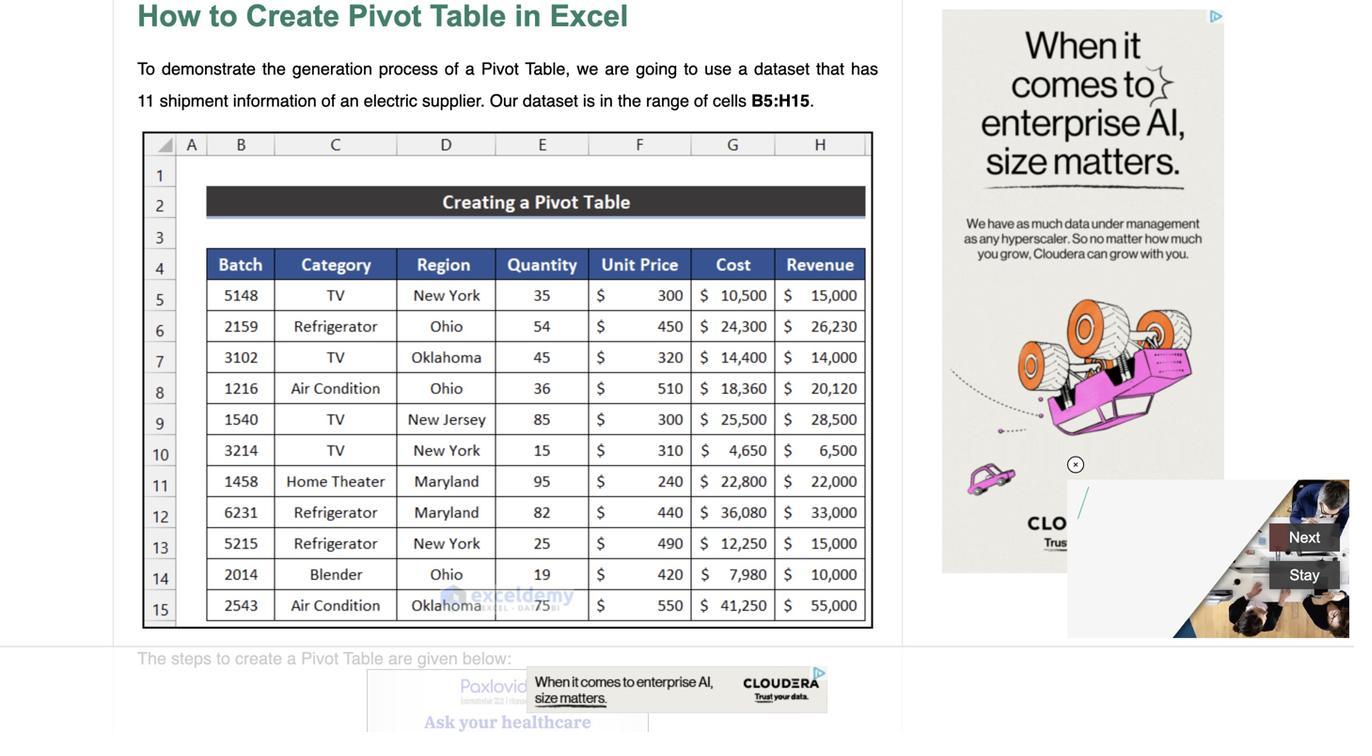 Task type: locate. For each thing, give the bounding box(es) containing it.
a right use at the right top of page
[[738, 59, 748, 78]]

1 vertical spatial the
[[618, 91, 641, 111]]

the steps to create a pivot table are given below:
[[137, 649, 512, 669]]

1 vertical spatial are
[[388, 649, 413, 669]]

to inside to demonstrate the generation process of a pivot table, we are going to use a dataset that has 11 shipment information of an electric supplier. our dataset is in the range of cells
[[684, 59, 698, 78]]

1 vertical spatial to
[[216, 649, 230, 669]]

to left use at the right top of page
[[684, 59, 698, 78]]

0 horizontal spatial the
[[262, 59, 286, 78]]

information
[[233, 91, 317, 111]]

going
[[636, 59, 677, 78]]

dataset
[[754, 59, 810, 78], [523, 91, 578, 111]]

a
[[465, 59, 475, 78], [738, 59, 748, 78], [287, 649, 296, 669]]

pivot
[[481, 59, 519, 78], [301, 649, 339, 669]]

pivot up our
[[481, 59, 519, 78]]

are right we
[[605, 59, 629, 78]]

supplier.
[[422, 91, 485, 111]]

2 horizontal spatial a
[[738, 59, 748, 78]]

1 vertical spatial dataset
[[523, 91, 578, 111]]

are right table
[[388, 649, 413, 669]]

of left an
[[321, 91, 336, 111]]

dataset up the b5:h15 .
[[754, 59, 810, 78]]

to right steps
[[216, 649, 230, 669]]

of
[[445, 59, 459, 78], [321, 91, 336, 111], [694, 91, 708, 111]]

dataset down table, at the left of page
[[523, 91, 578, 111]]

to demonstrate the generation process of a pivot table, we are going to use a dataset that has 11 shipment information of an electric supplier. our dataset is in the range of cells
[[137, 59, 878, 111]]

a right the create
[[287, 649, 296, 669]]

our
[[490, 91, 518, 111]]

to
[[137, 59, 155, 78]]

a up the supplier.
[[465, 59, 475, 78]]

1 vertical spatial pivot
[[301, 649, 339, 669]]

cells
[[713, 91, 747, 111]]

the right in
[[618, 91, 641, 111]]

pivot inside to demonstrate the generation process of a pivot table, we are going to use a dataset that has 11 shipment information of an electric supplier. our dataset is in the range of cells
[[481, 59, 519, 78]]

of left cells
[[694, 91, 708, 111]]

1 horizontal spatial are
[[605, 59, 629, 78]]

.
[[810, 91, 815, 111]]

steps
[[171, 649, 212, 669]]

stay
[[1290, 567, 1320, 584]]

0 vertical spatial pivot
[[481, 59, 519, 78]]

pivot left table
[[301, 649, 339, 669]]

1 horizontal spatial pivot
[[481, 59, 519, 78]]

11 shipment
[[137, 91, 228, 111]]

1 horizontal spatial dataset
[[754, 59, 810, 78]]

0 vertical spatial the
[[262, 59, 286, 78]]

0 vertical spatial dataset
[[754, 59, 810, 78]]

0 horizontal spatial of
[[321, 91, 336, 111]]

the
[[262, 59, 286, 78], [618, 91, 641, 111]]

advertisement element
[[942, 9, 1224, 574], [527, 667, 828, 714], [367, 670, 649, 733]]

generation
[[292, 59, 372, 78]]

0 vertical spatial are
[[605, 59, 629, 78]]

0 horizontal spatial dataset
[[523, 91, 578, 111]]

to
[[684, 59, 698, 78], [216, 649, 230, 669]]

of up the supplier.
[[445, 59, 459, 78]]

an
[[340, 91, 359, 111]]

below:
[[463, 649, 512, 669]]

range
[[646, 91, 689, 111]]

the up information
[[262, 59, 286, 78]]

0 vertical spatial to
[[684, 59, 698, 78]]

next
[[1289, 529, 1320, 546]]

video player application
[[1067, 480, 1350, 639]]

are
[[605, 59, 629, 78], [388, 649, 413, 669]]

table
[[343, 649, 384, 669]]

process
[[379, 59, 438, 78]]

1 horizontal spatial to
[[684, 59, 698, 78]]



Task type: vqa. For each thing, say whether or not it's contained in the screenshot.
drag
no



Task type: describe. For each thing, give the bounding box(es) containing it.
1 horizontal spatial the
[[618, 91, 641, 111]]

electric
[[364, 91, 417, 111]]

b5:h15
[[751, 91, 810, 111]]

0 horizontal spatial are
[[388, 649, 413, 669]]

b5:h15 .
[[751, 91, 815, 111]]

we
[[577, 59, 598, 78]]

1 horizontal spatial of
[[445, 59, 459, 78]]

create
[[235, 649, 282, 669]]

1 horizontal spatial a
[[465, 59, 475, 78]]

0 horizontal spatial pivot
[[301, 649, 339, 669]]

table,
[[525, 59, 570, 78]]

2 horizontal spatial of
[[694, 91, 708, 111]]

given
[[417, 649, 458, 669]]

is
[[583, 91, 595, 111]]

0 horizontal spatial a
[[287, 649, 296, 669]]

that
[[816, 59, 845, 78]]

the
[[137, 649, 166, 669]]

are inside to demonstrate the generation process of a pivot table, we are going to use a dataset that has 11 shipment information of an electric supplier. our dataset is in the range of cells
[[605, 59, 629, 78]]

use
[[705, 59, 732, 78]]

demonstrate
[[162, 59, 256, 78]]

in
[[600, 91, 613, 111]]

has
[[851, 59, 878, 78]]

0 horizontal spatial to
[[216, 649, 230, 669]]



